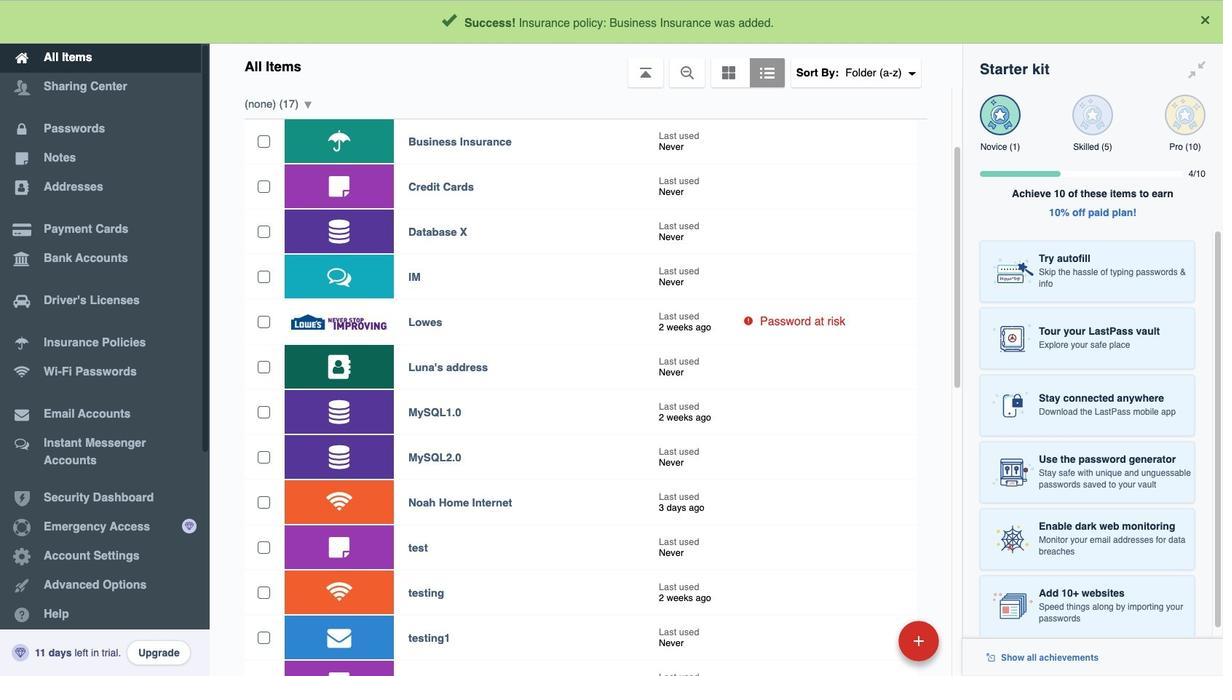 Task type: describe. For each thing, give the bounding box(es) containing it.
main navigation navigation
[[0, 0, 210, 677]]

new item element
[[799, 621, 945, 662]]



Task type: locate. For each thing, give the bounding box(es) containing it.
alert
[[0, 0, 1224, 44]]

Search search field
[[351, 6, 933, 38]]

vault options navigation
[[210, 44, 963, 87]]

new item navigation
[[799, 617, 948, 677]]

search my vault text field
[[351, 6, 933, 38]]



Task type: vqa. For each thing, say whether or not it's contained in the screenshot.
"Search" "search box"
yes



